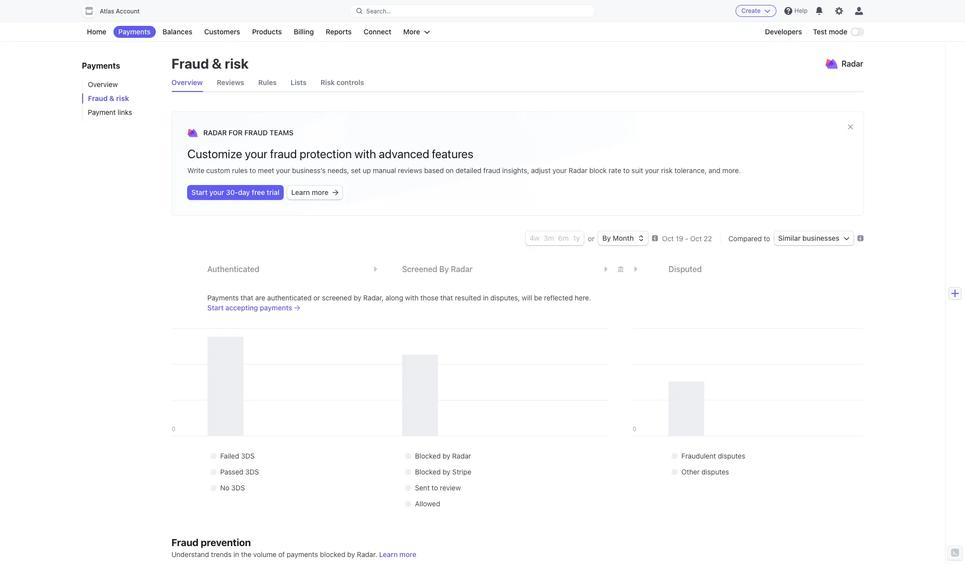 Task type: locate. For each thing, give the bounding box(es) containing it.
overview for reviews
[[172, 78, 203, 87]]

screened by radar
[[402, 265, 473, 274]]

1 horizontal spatial overview link
[[172, 74, 203, 92]]

1 vertical spatial or
[[314, 294, 320, 302]]

0 vertical spatial learn more link
[[287, 186, 343, 200]]

1 vertical spatial learn more link
[[379, 551, 416, 559]]

blocked up blocked by stripe
[[415, 452, 441, 461]]

adjust
[[531, 166, 551, 175]]

30-
[[226, 188, 238, 197]]

account
[[116, 7, 140, 15]]

0 vertical spatial &
[[212, 55, 222, 72]]

fraud
[[172, 55, 209, 72], [88, 94, 108, 103], [244, 128, 268, 137], [172, 537, 199, 549]]

based
[[424, 166, 444, 175]]

by up blocked by stripe
[[443, 452, 451, 461]]

radar left block
[[569, 166, 588, 175]]

and
[[709, 166, 721, 175]]

of
[[278, 551, 285, 559]]

3ds for failed 3ds
[[241, 452, 255, 461]]

overview for fraud & risk
[[88, 80, 118, 89]]

more right radar. on the bottom of the page
[[400, 551, 416, 559]]

reviews
[[398, 166, 422, 175]]

1 horizontal spatial that
[[440, 294, 453, 302]]

Search… search field
[[350, 5, 595, 17]]

radar left for
[[203, 128, 227, 137]]

blocked
[[415, 452, 441, 461], [415, 468, 441, 476]]

2 blocked from the top
[[415, 468, 441, 476]]

1 blocked from the top
[[415, 452, 441, 461]]

overview up the fraud & risk "link"
[[88, 80, 118, 89]]

fraud up 'understand'
[[172, 537, 199, 549]]

for
[[229, 128, 243, 137]]

0 vertical spatial disputes
[[718, 452, 746, 461]]

0 horizontal spatial oct
[[662, 234, 674, 243]]

failed
[[220, 452, 239, 461]]

payment
[[88, 108, 116, 117]]

0 horizontal spatial more
[[312, 188, 329, 197]]

1 vertical spatial risk
[[116, 94, 129, 103]]

0 vertical spatial with
[[355, 147, 376, 161]]

balances link
[[158, 26, 197, 38]]

overview link up the fraud & risk "link"
[[82, 80, 162, 90]]

reviews
[[217, 78, 244, 87]]

1 horizontal spatial or
[[588, 234, 595, 243]]

failed 3ds
[[220, 452, 255, 461]]

up
[[363, 166, 371, 175]]

understand
[[172, 551, 209, 559]]

learn
[[291, 188, 310, 197], [379, 551, 398, 559]]

2 vertical spatial risk
[[661, 166, 673, 175]]

0 horizontal spatial with
[[355, 147, 376, 161]]

0 vertical spatial or
[[588, 234, 595, 243]]

disputes
[[718, 452, 746, 461], [702, 468, 729, 476]]

with right along
[[405, 294, 419, 302]]

needs,
[[328, 166, 349, 175]]

oct right the - on the right of page
[[690, 234, 702, 243]]

0 vertical spatial fraud
[[270, 147, 297, 161]]

overview link for fraud & risk
[[82, 80, 162, 90]]

0 vertical spatial payments
[[260, 304, 292, 312]]

1 vertical spatial start
[[207, 304, 224, 312]]

risk up reviews
[[225, 55, 249, 72]]

by left "month"
[[603, 234, 611, 242]]

fraud & risk link
[[82, 94, 162, 104]]

payments down account
[[118, 27, 151, 36]]

similar businesses button
[[774, 232, 854, 245]]

& up the payment links on the top of page
[[109, 94, 114, 103]]

those
[[421, 294, 439, 302]]

payments down authenticated
[[260, 304, 292, 312]]

customers link
[[199, 26, 245, 38]]

screened
[[322, 294, 352, 302]]

customers
[[204, 27, 240, 36]]

& inside "link"
[[109, 94, 114, 103]]

your left 30-
[[210, 188, 224, 197]]

payments up accepting
[[207, 294, 239, 302]]

tab list containing overview
[[172, 74, 864, 92]]

that right those
[[440, 294, 453, 302]]

risk left tolerance,
[[661, 166, 673, 175]]

3ds right no
[[231, 484, 245, 492]]

write
[[187, 166, 204, 175]]

your right the adjust
[[553, 166, 567, 175]]

start
[[191, 188, 208, 197], [207, 304, 224, 312]]

your right suit
[[645, 166, 659, 175]]

authenticated
[[207, 265, 260, 274]]

1 vertical spatial blocked
[[415, 468, 441, 476]]

1 horizontal spatial more
[[400, 551, 416, 559]]

& up reviews
[[212, 55, 222, 72]]

1 horizontal spatial oct
[[690, 234, 702, 243]]

0 vertical spatial risk
[[225, 55, 249, 72]]

0 horizontal spatial that
[[241, 294, 253, 302]]

notifications image
[[816, 7, 824, 15]]

overview link for reviews
[[172, 74, 203, 92]]

overview link left reviews link
[[172, 74, 203, 92]]

more button
[[398, 26, 435, 38]]

with
[[355, 147, 376, 161], [405, 294, 419, 302]]

1 vertical spatial fraud
[[483, 166, 500, 175]]

in right resulted
[[483, 294, 489, 302]]

payments right of
[[287, 551, 318, 559]]

4w 3m 6m 1y
[[530, 234, 580, 242]]

learn inside fraud prevention understand trends in the volume of payments blocked by radar. learn more
[[379, 551, 398, 559]]

disputes down "fraudulent disputes"
[[702, 468, 729, 476]]

learn more link right radar. on the bottom of the page
[[379, 551, 416, 559]]

to right rules at left top
[[250, 166, 256, 175]]

oct 19 - oct 22
[[662, 234, 712, 243]]

risk up the links
[[116, 94, 129, 103]]

connect
[[364, 27, 392, 36]]

0 vertical spatial blocked
[[415, 452, 441, 461]]

oct left 19
[[662, 234, 674, 243]]

19
[[676, 234, 683, 243]]

learn more link for fraud prevention
[[379, 551, 416, 559]]

0 vertical spatial by
[[603, 234, 611, 242]]

your
[[245, 147, 267, 161], [276, 166, 290, 175], [553, 166, 567, 175], [645, 166, 659, 175], [210, 188, 224, 197]]

learn right radar. on the bottom of the page
[[379, 551, 398, 559]]

the
[[241, 551, 251, 559]]

billing
[[294, 27, 314, 36]]

reports
[[326, 27, 352, 36]]

3ds up passed 3ds
[[241, 452, 255, 461]]

learn more link for write custom rules to meet your business's needs, set up manual reviews based on detailed fraud insights, adjust your radar block rate to suit your risk tolerance, and more.
[[287, 186, 343, 200]]

1 vertical spatial by
[[439, 265, 449, 274]]

rules
[[258, 78, 277, 87]]

1 vertical spatial &
[[109, 94, 114, 103]]

blocked for blocked by stripe
[[415, 468, 441, 476]]

detailed
[[456, 166, 482, 175]]

2 vertical spatial 3ds
[[231, 484, 245, 492]]

start left accepting
[[207, 304, 224, 312]]

businesses
[[803, 234, 840, 242]]

1 vertical spatial in
[[234, 551, 239, 559]]

products
[[252, 27, 282, 36]]

blocked up 'sent'
[[415, 468, 441, 476]]

suit
[[632, 166, 643, 175]]

fraud & risk up reviews
[[172, 55, 249, 72]]

start for start accepting payments
[[207, 304, 224, 312]]

learn down business's
[[291, 188, 310, 197]]

more
[[403, 27, 420, 36]]

0 horizontal spatial risk
[[116, 94, 129, 103]]

1 horizontal spatial by
[[603, 234, 611, 242]]

oct
[[662, 234, 674, 243], [690, 234, 702, 243]]

svg image
[[333, 190, 339, 196]]

fraud & risk inside "link"
[[88, 94, 129, 103]]

in left "the"
[[234, 551, 239, 559]]

0 horizontal spatial fraud & risk
[[88, 94, 129, 103]]

0 horizontal spatial overview link
[[82, 80, 162, 90]]

1 horizontal spatial risk
[[225, 55, 249, 72]]

1 vertical spatial payments
[[287, 551, 318, 559]]

1 vertical spatial with
[[405, 294, 419, 302]]

advanced
[[379, 147, 429, 161]]

by right screened
[[439, 265, 449, 274]]

0 vertical spatial fraud & risk
[[172, 55, 249, 72]]

0 horizontal spatial by
[[439, 265, 449, 274]]

rules link
[[258, 74, 277, 92]]

payments inside fraud prevention understand trends in the volume of payments blocked by radar. learn more
[[287, 551, 318, 559]]

payments link
[[113, 26, 156, 38]]

test mode
[[813, 27, 848, 36]]

block
[[589, 166, 607, 175]]

insights,
[[502, 166, 529, 175]]

that up start accepting payments
[[241, 294, 253, 302]]

0 vertical spatial more
[[312, 188, 329, 197]]

help button
[[781, 3, 812, 19]]

start accepting payments
[[207, 304, 292, 312]]

protection
[[300, 147, 352, 161]]

overview left reviews
[[172, 78, 203, 87]]

search…
[[366, 7, 392, 15]]

0 vertical spatial 3ds
[[241, 452, 255, 461]]

start down write
[[191, 188, 208, 197]]

1 horizontal spatial with
[[405, 294, 419, 302]]

fraud
[[270, 147, 297, 161], [483, 166, 500, 175]]

by inside fraud prevention understand trends in the volume of payments blocked by radar. learn more
[[347, 551, 355, 559]]

0 horizontal spatial overview
[[88, 80, 118, 89]]

3ds right "passed"
[[245, 468, 259, 476]]

radar down mode
[[842, 59, 864, 68]]

to right 'sent'
[[432, 484, 438, 492]]

payments down home link
[[82, 61, 120, 70]]

2 vertical spatial payments
[[207, 294, 239, 302]]

fraud down teams on the left top of page
[[270, 147, 297, 161]]

0 horizontal spatial learn
[[291, 188, 310, 197]]

overview link
[[172, 74, 203, 92], [82, 80, 162, 90]]

fraud & risk up the payment links on the top of page
[[88, 94, 129, 103]]

0 horizontal spatial in
[[234, 551, 239, 559]]

radar,
[[363, 294, 384, 302]]

1 horizontal spatial overview
[[172, 78, 203, 87]]

overview
[[172, 78, 203, 87], [88, 80, 118, 89]]

mode
[[829, 27, 848, 36]]

1 vertical spatial 3ds
[[245, 468, 259, 476]]

1 oct from the left
[[662, 234, 674, 243]]

fraud & risk
[[172, 55, 249, 72], [88, 94, 129, 103]]

or right the 1y
[[588, 234, 595, 243]]

blocked
[[320, 551, 345, 559]]

fraud up payment in the top left of the page
[[88, 94, 108, 103]]

0 horizontal spatial &
[[109, 94, 114, 103]]

tab list
[[172, 74, 864, 92]]

lists
[[291, 78, 307, 87]]

1 vertical spatial more
[[400, 551, 416, 559]]

1 vertical spatial disputes
[[702, 468, 729, 476]]

1 horizontal spatial learn more link
[[379, 551, 416, 559]]

fraud inside "link"
[[88, 94, 108, 103]]

customize your fraud protection with advanced features
[[187, 147, 474, 161]]

learn more link down business's
[[287, 186, 343, 200]]

or left screened
[[314, 294, 320, 302]]

disputes for fraudulent disputes
[[718, 452, 746, 461]]

1 horizontal spatial &
[[212, 55, 222, 72]]

1 horizontal spatial learn
[[379, 551, 398, 559]]

risk
[[225, 55, 249, 72], [116, 94, 129, 103], [661, 166, 673, 175]]

Search… text field
[[350, 5, 595, 17]]

rules
[[232, 166, 248, 175]]

1 vertical spatial learn
[[379, 551, 398, 559]]

payment links
[[88, 108, 132, 117]]

by left radar. on the bottom of the page
[[347, 551, 355, 559]]

with up up
[[355, 147, 376, 161]]

risk controls link
[[321, 74, 364, 92]]

1 vertical spatial fraud & risk
[[88, 94, 129, 103]]

fraud right 'detailed'
[[483, 166, 500, 175]]

0 horizontal spatial fraud
[[270, 147, 297, 161]]

2 that from the left
[[440, 294, 453, 302]]

developers
[[765, 27, 802, 36]]

0 vertical spatial start
[[191, 188, 208, 197]]

radar up stripe
[[452, 452, 471, 461]]

1 horizontal spatial in
[[483, 294, 489, 302]]

reports link
[[321, 26, 357, 38]]

more left svg image
[[312, 188, 329, 197]]

that
[[241, 294, 253, 302], [440, 294, 453, 302]]

3ds for passed 3ds
[[245, 468, 259, 476]]

0 horizontal spatial learn more link
[[287, 186, 343, 200]]

your up meet
[[245, 147, 267, 161]]

disputes up other disputes
[[718, 452, 746, 461]]

fraudulent disputes
[[682, 452, 746, 461]]



Task type: describe. For each thing, give the bounding box(es) containing it.
to right compared
[[764, 234, 770, 243]]

radar.
[[357, 551, 377, 559]]

by inside dropdown button
[[603, 234, 611, 242]]

along
[[386, 294, 403, 302]]

risk inside "link"
[[116, 94, 129, 103]]

other disputes
[[682, 468, 729, 476]]

write custom rules to meet your business's needs, set up manual reviews based on detailed fraud insights, adjust your radar block rate to suit your risk tolerance, and more.
[[187, 166, 741, 175]]

fraud down balances link
[[172, 55, 209, 72]]

3ds for no 3ds
[[231, 484, 245, 492]]

start for start your 30-day free trial
[[191, 188, 208, 197]]

be
[[534, 294, 542, 302]]

learn more
[[291, 188, 329, 197]]

meet
[[258, 166, 274, 175]]

0 vertical spatial payments
[[118, 27, 151, 36]]

set
[[351, 166, 361, 175]]

blocked for blocked by radar
[[415, 452, 441, 461]]

1 horizontal spatial fraud & risk
[[172, 55, 249, 72]]

trial
[[267, 188, 280, 197]]

0 vertical spatial in
[[483, 294, 489, 302]]

2 horizontal spatial risk
[[661, 166, 673, 175]]

features
[[432, 147, 474, 161]]

6m button
[[558, 234, 569, 242]]

1 that from the left
[[241, 294, 253, 302]]

svg image
[[844, 236, 850, 242]]

help
[[795, 7, 808, 14]]

trends
[[211, 551, 232, 559]]

compared
[[729, 234, 762, 243]]

to left suit
[[623, 166, 630, 175]]

other
[[682, 468, 700, 476]]

customize
[[187, 147, 242, 161]]

by left radar,
[[354, 294, 362, 302]]

lists link
[[291, 74, 307, 92]]

more inside fraud prevention understand trends in the volume of payments blocked by radar. learn more
[[400, 551, 416, 559]]

business's
[[292, 166, 326, 175]]

2 oct from the left
[[690, 234, 702, 243]]

disputes,
[[491, 294, 520, 302]]

start accepting payments link
[[207, 303, 864, 313]]

create button
[[736, 5, 777, 17]]

month
[[613, 234, 634, 242]]

1y button
[[573, 234, 580, 242]]

are
[[255, 294, 265, 302]]

prevention
[[201, 537, 251, 549]]

1 vertical spatial payments
[[82, 61, 120, 70]]

by left stripe
[[443, 468, 451, 476]]

manual
[[373, 166, 396, 175]]

connect link
[[359, 26, 396, 38]]

by month
[[603, 234, 634, 242]]

disputes for other disputes
[[702, 468, 729, 476]]

in inside fraud prevention understand trends in the volume of payments blocked by radar. learn more
[[234, 551, 239, 559]]

passed
[[220, 468, 243, 476]]

your right meet
[[276, 166, 290, 175]]

custom
[[206, 166, 230, 175]]

reviews link
[[217, 74, 244, 92]]

controls
[[337, 78, 364, 87]]

allowed
[[415, 500, 440, 508]]

atlas account button
[[82, 4, 150, 18]]

fraud inside fraud prevention understand trends in the volume of payments blocked by radar. learn more
[[172, 537, 199, 549]]

payment links link
[[82, 108, 162, 117]]

payments that are authenticated or screened by radar, along with those that resulted in disputes, will be reflected here.
[[207, 294, 591, 302]]

sent
[[415, 484, 430, 492]]

no 3ds
[[220, 484, 245, 492]]

risk controls
[[321, 78, 364, 87]]

similar
[[778, 234, 801, 242]]

fraud prevention understand trends in the volume of payments blocked by radar. learn more
[[172, 537, 416, 559]]

home link
[[82, 26, 111, 38]]

developers link
[[760, 26, 807, 38]]

1y
[[573, 234, 580, 242]]

3m
[[544, 234, 554, 242]]

0 horizontal spatial or
[[314, 294, 320, 302]]

1 horizontal spatial fraud
[[483, 166, 500, 175]]

products link
[[247, 26, 287, 38]]

6m
[[558, 234, 569, 242]]

-
[[685, 234, 689, 243]]

tolerance,
[[675, 166, 707, 175]]

teams
[[270, 128, 294, 137]]

passed 3ds
[[220, 468, 259, 476]]

resulted
[[455, 294, 481, 302]]

start your 30-day free trial
[[191, 188, 280, 197]]

compared to
[[729, 234, 770, 243]]

atlas account
[[100, 7, 140, 15]]

day
[[238, 188, 250, 197]]

fraud right for
[[244, 128, 268, 137]]

similar businesses
[[778, 234, 840, 242]]

0 vertical spatial learn
[[291, 188, 310, 197]]

3m button
[[544, 234, 554, 242]]

radar for fraud teams
[[203, 128, 294, 137]]

by month button
[[599, 232, 648, 245]]

22
[[704, 234, 712, 243]]

create
[[742, 7, 761, 14]]

on
[[446, 166, 454, 175]]

reflected
[[544, 294, 573, 302]]

test
[[813, 27, 827, 36]]

radar up resulted
[[451, 265, 473, 274]]

billing link
[[289, 26, 319, 38]]

blocked by radar
[[415, 452, 471, 461]]

rate
[[609, 166, 622, 175]]

will
[[522, 294, 532, 302]]

balances
[[163, 27, 192, 36]]



Task type: vqa. For each thing, say whether or not it's contained in the screenshot.
"query."
no



